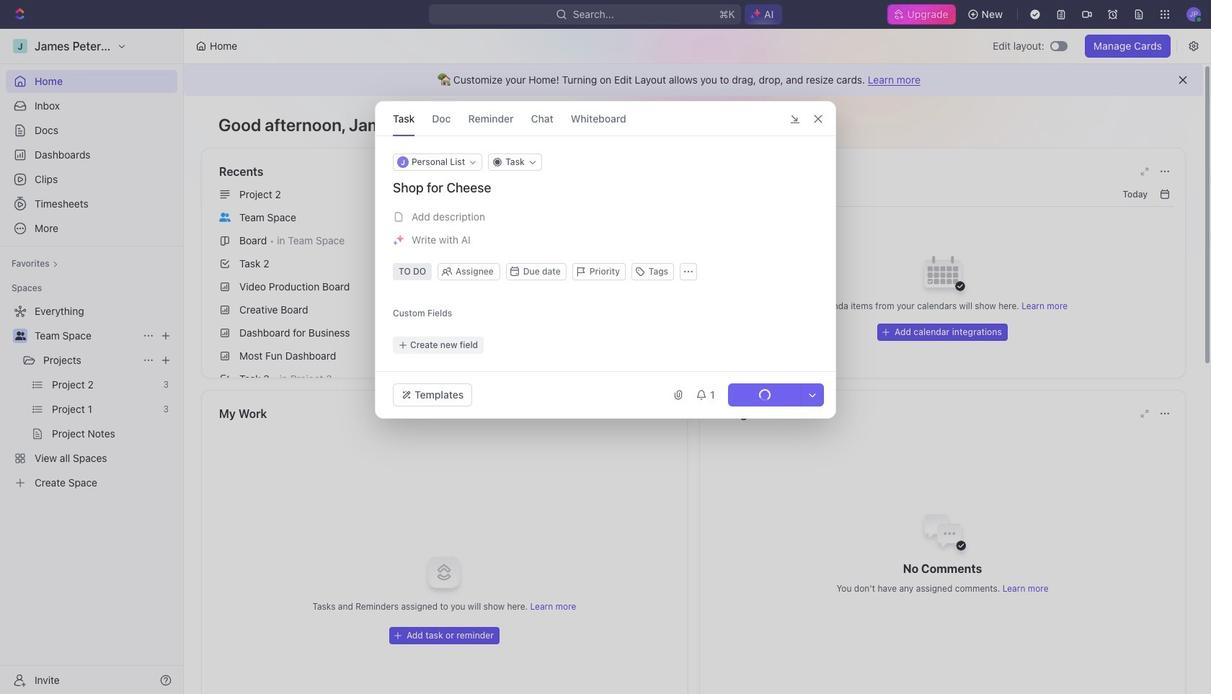 Task type: locate. For each thing, give the bounding box(es) containing it.
james peterson's workspace, , element
[[13, 39, 27, 53]]

alert
[[184, 64, 1204, 96]]

tree
[[6, 300, 177, 495]]

tree inside sidebar navigation
[[6, 300, 177, 495]]



Task type: describe. For each thing, give the bounding box(es) containing it.
user group image
[[219, 213, 231, 222]]

sidebar navigation
[[0, 29, 187, 695]]

user group image
[[15, 332, 26, 340]]



Task type: vqa. For each thing, say whether or not it's contained in the screenshot.
the Gary Orlando's Workspace, , "element"
no



